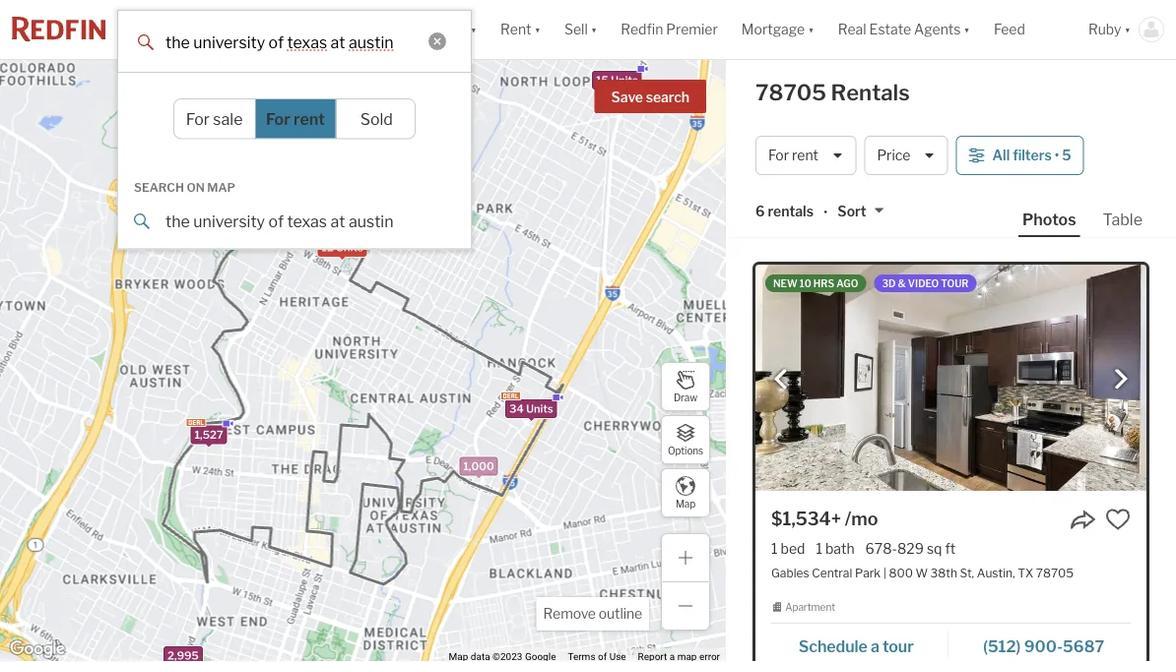 Task type: describe. For each thing, give the bounding box(es) containing it.
0 horizontal spatial 78705
[[756, 79, 827, 106]]

mortgage ▾ button
[[742, 0, 814, 59]]

units for 12 units
[[336, 241, 363, 254]]

of
[[268, 212, 284, 231]]

map inside button
[[676, 499, 696, 511]]

678-
[[866, 541, 897, 558]]

12
[[322, 241, 334, 254]]

central
[[812, 566, 852, 581]]

austin,
[[977, 566, 1015, 581]]

sold
[[360, 109, 393, 129]]

remove outline
[[543, 606, 642, 623]]

units for 34 units
[[526, 403, 553, 415]]

previous button image
[[771, 370, 791, 389]]

1-
[[310, 21, 321, 38]]

12 units
[[322, 241, 363, 254]]

filters
[[1013, 147, 1052, 164]]

▾ for mortgage ▾
[[808, 21, 814, 38]]

price
[[877, 147, 911, 164]]

premier
[[666, 21, 718, 38]]

gables
[[771, 566, 809, 581]]

rent
[[500, 21, 531, 38]]

schedule a tour
[[799, 637, 914, 657]]

5 ▾ from the left
[[964, 21, 970, 38]]

1-844-759-7732
[[310, 21, 419, 38]]

save
[[611, 89, 643, 106]]

for rent inside button
[[768, 147, 819, 164]]

mortgage
[[742, 21, 805, 38]]

price button
[[864, 136, 948, 175]]

▾ for buy ▾
[[470, 21, 477, 38]]

for inside button
[[768, 147, 789, 164]]

option group containing for sale
[[173, 99, 417, 139]]

tx
[[1018, 566, 1034, 581]]

a
[[871, 637, 880, 657]]

ruby ▾
[[1088, 21, 1131, 38]]

schedule
[[799, 637, 868, 657]]

1-844-759-7732 link
[[310, 21, 419, 38]]

▾ for ruby ▾
[[1125, 21, 1131, 38]]

at
[[331, 212, 345, 231]]

$1,534+ /mo
[[771, 509, 878, 530]]

google image
[[5, 637, 70, 663]]

rent inside option
[[294, 109, 325, 129]]

all filters • 5 button
[[956, 136, 1084, 175]]

For sale radio
[[174, 99, 255, 138]]

buy ▾ button
[[443, 0, 477, 59]]

mortgage ▾
[[742, 21, 814, 38]]

for for for rent option on the left top of the page
[[266, 109, 290, 129]]

3d & video tour
[[882, 278, 969, 290]]

(512) 900-5687
[[983, 637, 1105, 657]]

video
[[908, 278, 939, 290]]

1,000
[[463, 461, 494, 473]]

rent ▾
[[500, 21, 541, 38]]

tour
[[883, 637, 914, 657]]

Sold radio
[[337, 99, 417, 138]]

2,995
[[168, 650, 199, 663]]

900-
[[1024, 637, 1063, 657]]

redfin
[[621, 21, 663, 38]]

remove
[[543, 606, 596, 623]]

sort
[[838, 203, 867, 220]]

save search button
[[595, 80, 706, 113]]

hrs
[[814, 278, 835, 290]]

For rent radio
[[255, 99, 337, 138]]

austin
[[349, 212, 394, 231]]

park
[[855, 566, 881, 581]]

buy ▾
[[443, 21, 477, 38]]

6
[[756, 203, 765, 220]]

1 for 1 bath
[[816, 541, 823, 558]]

1 bed
[[771, 541, 805, 558]]

university
[[193, 212, 265, 231]]

feed
[[994, 21, 1025, 38]]

bath
[[825, 541, 855, 558]]

ft
[[945, 541, 956, 558]]

678-829 sq ft
[[866, 541, 956, 558]]

agents
[[914, 21, 961, 38]]

tour
[[941, 278, 969, 290]]

10
[[800, 278, 812, 290]]

mortgage ▾ button
[[730, 0, 826, 59]]

sq
[[927, 541, 942, 558]]

real
[[838, 21, 867, 38]]

844-
[[321, 21, 354, 38]]

estate
[[869, 21, 911, 38]]

(512)
[[983, 637, 1021, 657]]

photos button
[[1019, 209, 1099, 237]]

all
[[992, 147, 1010, 164]]

search on map
[[134, 181, 235, 195]]

rent ▾ button
[[500, 0, 541, 59]]

all filters • 5
[[992, 147, 1071, 164]]

&
[[898, 278, 906, 290]]



Task type: vqa. For each thing, say whether or not it's contained in the screenshot.
first ▾ from the right
yes



Task type: locate. For each thing, give the bounding box(es) containing it.
1 horizontal spatial rent
[[792, 147, 819, 164]]

apartment
[[785, 602, 836, 614]]

1,527
[[195, 429, 223, 442]]

bed
[[781, 541, 805, 558]]

1 1 from the left
[[771, 541, 778, 558]]

rent left the 'sold' radio at left top
[[294, 109, 325, 129]]

759-
[[354, 21, 385, 38]]

table
[[1103, 210, 1143, 229]]

the
[[166, 212, 190, 231]]

map right on
[[207, 181, 235, 195]]

new 10 hrs ago
[[773, 278, 859, 290]]

3d
[[882, 278, 896, 290]]

• for rentals
[[824, 205, 828, 221]]

3 ▾ from the left
[[591, 21, 597, 38]]

for up rentals
[[768, 147, 789, 164]]

• for filters
[[1055, 147, 1059, 164]]

options
[[668, 446, 703, 457]]

1 horizontal spatial for
[[266, 109, 290, 129]]

▾ right ruby at the top right of page
[[1125, 21, 1131, 38]]

sell ▾
[[564, 21, 597, 38]]

|
[[883, 566, 886, 581]]

• left 5
[[1055, 147, 1059, 164]]

1 for 1 bed
[[771, 541, 778, 558]]

sell ▾ button
[[553, 0, 609, 59]]

rent up rentals
[[792, 147, 819, 164]]

2 1 from the left
[[816, 541, 823, 558]]

0 vertical spatial map
[[207, 181, 235, 195]]

texas
[[287, 212, 327, 231]]

1 vertical spatial map
[[676, 499, 696, 511]]

for
[[186, 109, 210, 129], [266, 109, 290, 129], [768, 147, 789, 164]]

w
[[916, 566, 928, 581]]

sell ▾ button
[[564, 0, 597, 59]]

0 horizontal spatial 1
[[771, 541, 778, 558]]

34
[[509, 403, 524, 415]]

829
[[897, 541, 924, 558]]

/mo
[[845, 509, 878, 530]]

real estate agents ▾ link
[[838, 0, 970, 59]]

sell
[[564, 21, 588, 38]]

1 horizontal spatial for rent
[[768, 147, 819, 164]]

units for 15 units
[[611, 74, 638, 87]]

1 bath
[[816, 541, 855, 558]]

$1,534+
[[771, 509, 841, 530]]

38th
[[931, 566, 958, 581]]

2 vertical spatial units
[[526, 403, 553, 415]]

7732
[[385, 21, 419, 38]]

for rent up rentals
[[768, 147, 819, 164]]

favorite button checkbox
[[1105, 508, 1131, 533]]

• inside the 6 rentals •
[[824, 205, 828, 221]]

ruby
[[1088, 21, 1122, 38]]

real estate agents ▾ button
[[826, 0, 982, 59]]

0 vertical spatial for rent
[[266, 109, 325, 129]]

1 horizontal spatial units
[[526, 403, 553, 415]]

options button
[[661, 416, 710, 465]]

schedule a tour button
[[771, 630, 949, 660]]

new
[[773, 278, 798, 290]]

for left the sale
[[186, 109, 210, 129]]

for rent button
[[756, 136, 856, 175]]

units right 34 on the bottom left
[[526, 403, 553, 415]]

rent inside button
[[792, 147, 819, 164]]

ago
[[837, 278, 859, 290]]

4 ▾ from the left
[[808, 21, 814, 38]]

▾ right "rent"
[[534, 21, 541, 38]]

map button
[[661, 469, 710, 518]]

1 horizontal spatial 1
[[816, 541, 823, 558]]

2 ▾ from the left
[[534, 21, 541, 38]]

78705 down mortgage ▾ dropdown button at the right top
[[756, 79, 827, 106]]

0 vertical spatial 78705
[[756, 79, 827, 106]]

1
[[771, 541, 778, 558], [816, 541, 823, 558]]

gables central park | 800 w 38th st, austin, tx 78705
[[771, 566, 1074, 581]]

▾ for sell ▾
[[591, 21, 597, 38]]

search
[[646, 89, 690, 106]]

1 ▾ from the left
[[470, 21, 477, 38]]

0 horizontal spatial rent
[[294, 109, 325, 129]]

5687
[[1063, 637, 1105, 657]]

rent ▾ button
[[489, 0, 553, 59]]

for rent right the sale
[[266, 109, 325, 129]]

for for the for sale radio
[[186, 109, 210, 129]]

for inside radio
[[186, 109, 210, 129]]

draw button
[[661, 363, 710, 412]]

0 horizontal spatial map
[[207, 181, 235, 195]]

0 horizontal spatial for
[[186, 109, 210, 129]]

outline
[[599, 606, 642, 623]]

remove outline button
[[536, 598, 649, 631]]

1 vertical spatial rent
[[792, 147, 819, 164]]

units
[[611, 74, 638, 87], [336, 241, 363, 254], [526, 403, 553, 415]]

clear input button
[[429, 33, 446, 50]]

78705 right tx
[[1036, 566, 1074, 581]]

0 vertical spatial rent
[[294, 109, 325, 129]]

draw
[[674, 392, 698, 404]]

1 vertical spatial •
[[824, 205, 828, 221]]

for right the sale
[[266, 109, 290, 129]]

for rent
[[266, 109, 325, 129], [768, 147, 819, 164]]

0 horizontal spatial •
[[824, 205, 828, 221]]

1 horizontal spatial 78705
[[1036, 566, 1074, 581]]

• left sort
[[824, 205, 828, 221]]

buy ▾ button
[[431, 0, 489, 59]]

for rent inside option
[[266, 109, 325, 129]]

▾ right buy at the top left
[[470, 21, 477, 38]]

real estate agents ▾
[[838, 21, 970, 38]]

▾ for rent ▾
[[534, 21, 541, 38]]

0 horizontal spatial units
[[336, 241, 363, 254]]

sale
[[213, 109, 243, 129]]

option group
[[173, 99, 417, 139]]

1 left bath
[[816, 541, 823, 558]]

units up save
[[611, 74, 638, 87]]

photo of 800 w 38th st, austin, tx 78705 image
[[756, 265, 1147, 492]]

• inside button
[[1055, 147, 1059, 164]]

0 horizontal spatial for rent
[[266, 109, 325, 129]]

for inside option
[[266, 109, 290, 129]]

st,
[[960, 566, 974, 581]]

(512) 900-5687 link
[[949, 628, 1131, 662]]

1 left bed
[[771, 541, 778, 558]]

the university of texas at austin link
[[118, 204, 471, 240], [166, 212, 412, 232]]

photos
[[1023, 210, 1076, 229]]

1 horizontal spatial map
[[676, 499, 696, 511]]

units right 12
[[336, 241, 363, 254]]

6 ▾ from the left
[[1125, 21, 1131, 38]]

rentals
[[831, 79, 910, 106]]

800
[[889, 566, 913, 581]]

5
[[1062, 147, 1071, 164]]

▾ right mortgage
[[808, 21, 814, 38]]

2 horizontal spatial units
[[611, 74, 638, 87]]

0 vertical spatial units
[[611, 74, 638, 87]]

map region
[[0, 0, 898, 663]]

▾ right agents
[[964, 21, 970, 38]]

rent
[[294, 109, 325, 129], [792, 147, 819, 164]]

1 horizontal spatial •
[[1055, 147, 1059, 164]]

table button
[[1099, 209, 1147, 235]]

0 vertical spatial •
[[1055, 147, 1059, 164]]

favorite button image
[[1105, 508, 1131, 533]]

1 vertical spatial units
[[336, 241, 363, 254]]

1 vertical spatial for rent
[[768, 147, 819, 164]]

▾ right sell
[[591, 21, 597, 38]]

1 vertical spatial 78705
[[1036, 566, 1074, 581]]

for sale
[[186, 109, 243, 129]]

City, Address, School, Building, ZIP search field
[[156, 23, 471, 62]]

map down options at the right of page
[[676, 499, 696, 511]]

buy
[[443, 21, 467, 38]]

2 horizontal spatial for
[[768, 147, 789, 164]]

▾
[[470, 21, 477, 38], [534, 21, 541, 38], [591, 21, 597, 38], [808, 21, 814, 38], [964, 21, 970, 38], [1125, 21, 1131, 38]]

next button image
[[1111, 370, 1131, 389]]



